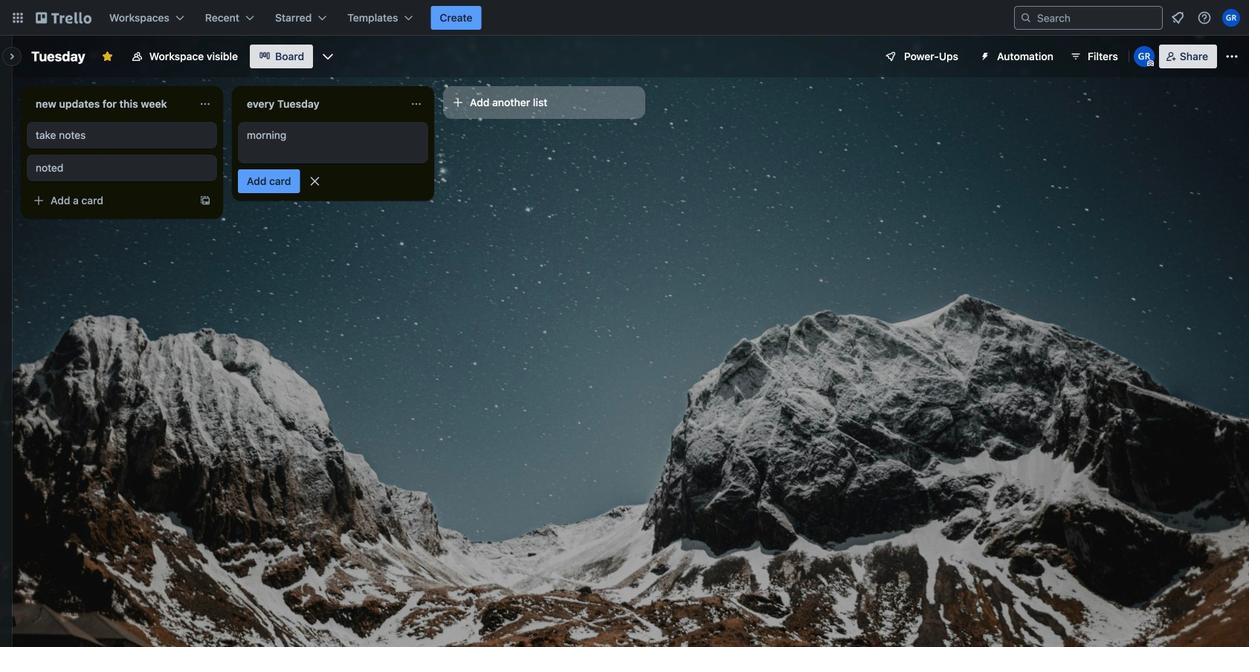 Task type: describe. For each thing, give the bounding box(es) containing it.
Enter a title for this card… text field
[[238, 122, 428, 164]]

star or unstar board image
[[102, 51, 114, 62]]

back to home image
[[36, 6, 91, 30]]

search image
[[1020, 12, 1032, 24]]

open information menu image
[[1197, 10, 1212, 25]]

Search field
[[1032, 7, 1162, 28]]

Board name text field
[[24, 45, 93, 68]]

create from template… image
[[199, 195, 211, 207]]



Task type: locate. For each thing, give the bounding box(es) containing it.
0 notifications image
[[1169, 9, 1187, 27]]

greg robinson (gregrobinson96) image
[[1222, 9, 1240, 27]]

None text field
[[27, 92, 193, 116]]

primary element
[[0, 0, 1249, 36]]

None text field
[[238, 92, 405, 116]]

this member is an admin of this board. image
[[1147, 60, 1154, 67]]

show menu image
[[1225, 49, 1240, 64]]

cancel image
[[307, 174, 322, 189]]

customize views image
[[321, 49, 335, 64]]

greg robinson (gregrobinson96) image
[[1134, 46, 1155, 67]]



Task type: vqa. For each thing, say whether or not it's contained in the screenshot.
the Search field
yes



